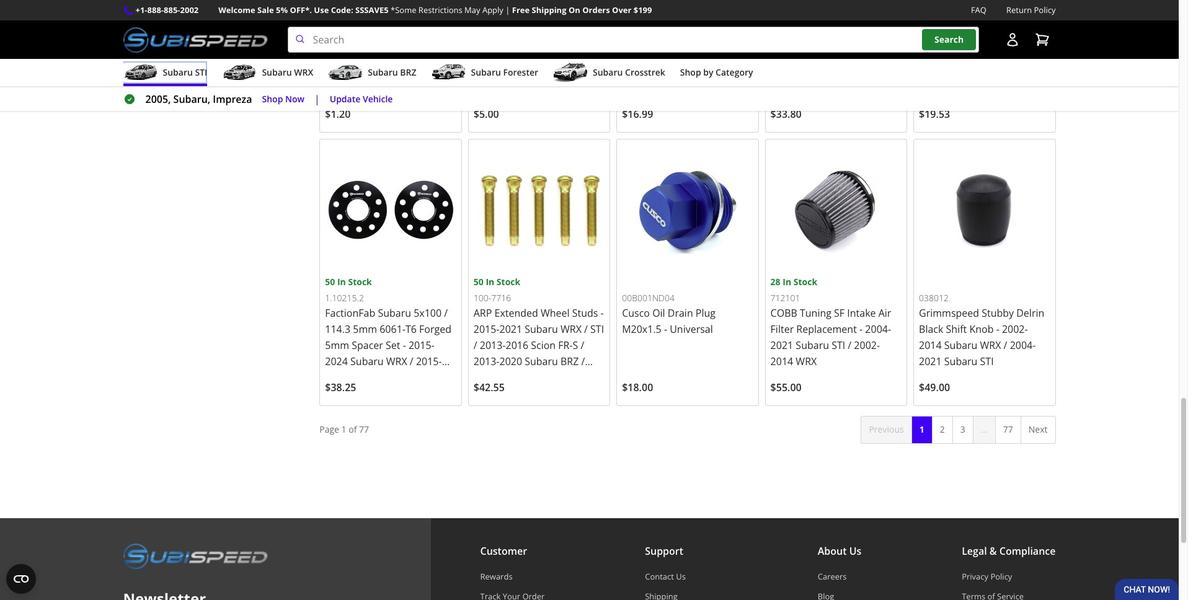 Task type: vqa. For each thing, say whether or not it's contained in the screenshot.


Task type: locate. For each thing, give the bounding box(es) containing it.
policy right return
[[1034, 4, 1056, 16]]

/ inside 038012 grimmspeed stubby delrin black shift knob - 2002- 2014 subaru wrx / 2004- 2021 subaru sti
[[1004, 339, 1008, 352]]

1 inside button
[[920, 424, 925, 436]]

0 vertical spatial subispeed logo image
[[123, 27, 268, 53]]

fr- right scion
[[558, 339, 573, 352]]

subaru,
[[173, 92, 210, 106]]

2 vertical spatial brz
[[561, 355, 579, 369]]

filter
[[771, 323, 794, 336]]

- inside 9 in stock oring-kit killer b o-ring seal kit - 2006-2014 subaru wrx / 2004-2021 sti / 2006-2013 forester xt
[[578, 33, 582, 46]]

sti down button icon
[[1004, 49, 1017, 63]]

wrx up "now"
[[294, 66, 313, 78]]

plug up universal
[[696, 307, 716, 320]]

brz up 86
[[561, 355, 579, 369]]

uni-
[[634, 18, 652, 30]]

1 horizontal spatial 2020
[[945, 49, 968, 63]]

2021 inside lfr7aix-grp ngk iridium one step colder 2309 spark plug set - 2006-2014 subaru wrx / 2004-2021 sti
[[797, 81, 819, 95]]

2006- for b
[[474, 49, 500, 63]]

2 77 from the left
[[1003, 424, 1013, 436]]

2021 up xt
[[500, 65, 522, 79]]

sti inside 038012 grimmspeed stubby delrin black shift knob - 2002- 2014 subaru wrx / 2004- 2021 subaru sti
[[980, 355, 994, 369]]

1 vertical spatial oil
[[653, 307, 665, 320]]

- inside the 50 in stock 100-7716 arp extended wheel studs - 2015-2021 subaru wrx / sti / 2013-2016 scion fr-s / 2013-2020 subaru brz / 2017-2019 toyota 86
[[601, 307, 604, 320]]

subispeed logo image
[[123, 27, 268, 53], [123, 543, 268, 569]]

1 vertical spatial brz
[[636, 81, 655, 95]]

0 vertical spatial policy
[[1034, 4, 1056, 16]]

welcome sale 5% off*. use code: sssave5
[[218, 4, 389, 16]]

2006-
[[474, 49, 500, 63], [547, 65, 573, 79], [771, 65, 797, 79]]

1 left 2
[[920, 424, 925, 436]]

brz inside the 50 in stock 100-7716 arp extended wheel studs - 2015-2021 subaru wrx / sti / 2013-2016 scion fr-s / 2013-2020 subaru brz / 2017-2019 toyota 86
[[561, 355, 579, 369]]

welcome
[[218, 4, 255, 16]]

- down "intake" at bottom right
[[860, 323, 863, 336]]

0 horizontal spatial us
[[676, 571, 686, 582]]

contact us
[[645, 571, 686, 582]]

2015+
[[709, 49, 737, 63], [652, 65, 680, 79]]

2020 up 2019
[[500, 355, 522, 369]]

50 up 11126aa000
[[325, 2, 335, 14]]

s down subaru crosstrek
[[622, 81, 628, 95]]

2004- inside lfr7aix-grp ngk iridium one step colder 2309 spark plug set - 2006-2014 subaru wrx / 2004-2021 sti
[[771, 81, 797, 95]]

wrx down studs
[[561, 323, 582, 336]]

2021 inside 9 in stock oring-kit killer b o-ring seal kit - 2006-2014 subaru wrx / 2004-2021 sti / 2006-2013 forester xt
[[500, 65, 522, 79]]

+1-888-885-2002
[[136, 4, 199, 16]]

50 up '1.10215.2'
[[325, 276, 335, 288]]

stubby
[[982, 307, 1014, 320]]

2020 inside the 50 in stock 100-7716 arp extended wheel studs - 2015-2021 subaru wrx / sti / 2013-2016 scion fr-s / 2013-2020 subaru brz / 2017-2019 toyota 86
[[500, 355, 522, 369]]

in up 100-
[[486, 276, 494, 288]]

1 horizontal spatial s
[[622, 81, 628, 95]]

page
[[320, 424, 339, 436]]

- right set
[[897, 49, 901, 63]]

legal
[[962, 545, 987, 558]]

wrx down bolt
[[970, 49, 991, 63]]

0 vertical spatial fr-
[[736, 65, 751, 79]]

2 horizontal spatial brz
[[636, 81, 655, 95]]

forester
[[503, 66, 538, 78], [474, 81, 512, 95]]

privacy policy link
[[962, 571, 1056, 582]]

plug down step
[[858, 49, 878, 63]]

sti down replacement
[[832, 339, 845, 352]]

wrx inside the 50 in stock 100-7716 arp extended wheel studs - 2015-2021 subaru wrx / sti / 2013-2016 scion fr-s / 2013-2020 subaru brz / 2017-2019 toyota 86
[[561, 323, 582, 336]]

drain up universal
[[668, 307, 693, 320]]

in
[[337, 2, 346, 14], [481, 2, 489, 14], [629, 2, 638, 14], [337, 276, 346, 288], [486, 276, 494, 288], [783, 276, 791, 288]]

011
[[652, 18, 667, 30]]

drain up subaru brz
[[376, 33, 402, 46]]

in inside 50 in stock 11126aa000 subaru oil drain plug gasket
[[337, 2, 346, 14]]

arp
[[474, 307, 492, 320]]

killer
[[474, 33, 497, 46]]

- right m20x1.5 at bottom right
[[664, 323, 667, 336]]

cobb tuning sf intake air filter replacement - 2004-2021 subaru sti / 2002-2014 wrx image
[[771, 144, 902, 276]]

2002- down the delrin
[[1002, 323, 1028, 336]]

kit
[[503, 18, 515, 30]]

1 horizontal spatial us
[[849, 545, 862, 558]]

subaru inside lfr7aix-grp ngk iridium one step colder 2309 spark plug set - 2006-2014 subaru wrx / 2004-2021 sti
[[822, 65, 855, 79]]

in up 11126aa000
[[337, 2, 346, 14]]

0 vertical spatial brz
[[400, 66, 416, 78]]

grimmspeed
[[919, 307, 979, 320]]

0 vertical spatial drain
[[376, 33, 402, 46]]

2021 up $49.00
[[919, 355, 942, 369]]

in inside 7 in stock ts-uni-011 torque solution billet 3" shifter extension - 2015+ wrx / 2015+ sti / 2013+ fr- s / brz
[[629, 2, 638, 14]]

0 vertical spatial 2015+
[[709, 49, 737, 63]]

0 vertical spatial oil
[[361, 33, 374, 46]]

wrx inside lfr7aix-grp ngk iridium one step colder 2309 spark plug set - 2006-2014 subaru wrx / 2004-2021 sti
[[858, 65, 879, 79]]

1 horizontal spatial policy
[[1034, 4, 1056, 16]]

1 horizontal spatial oil
[[653, 307, 665, 320]]

stock up 7716
[[497, 276, 520, 288]]

1 vertical spatial us
[[676, 571, 686, 582]]

wrx down "shifter"
[[622, 65, 643, 79]]

shop inside dropdown button
[[680, 66, 701, 78]]

2015- down spc
[[919, 49, 945, 63]]

air
[[879, 307, 891, 320]]

0 horizontal spatial 77
[[359, 424, 369, 436]]

drain
[[376, 33, 402, 46], [668, 307, 693, 320]]

2019
[[500, 371, 522, 385]]

sti inside lfr7aix-grp ngk iridium one step colder 2309 spark plug set - 2006-2014 subaru wrx / 2004-2021 sti
[[822, 81, 836, 95]]

sti left by
[[683, 65, 697, 79]]

038012 grimmspeed stubby delrin black shift knob - 2002- 2014 subaru wrx / 2004- 2021 subaru sti
[[919, 292, 1045, 369]]

brz down crosstrek
[[636, 81, 655, 95]]

oil down 00b001nd04
[[653, 307, 665, 320]]

contact us link
[[645, 571, 718, 582]]

1 horizontal spatial |
[[506, 4, 510, 16]]

77 right ...
[[1003, 424, 1013, 436]]

shop by category button
[[680, 61, 753, 86]]

1 horizontal spatial brz
[[561, 355, 579, 369]]

in right 28
[[783, 276, 791, 288]]

50 inside 50 in stock 11126aa000 subaru oil drain plug gasket
[[325, 2, 335, 14]]

sti inside the 50 in stock 100-7716 arp extended wheel studs - 2015-2021 subaru wrx / sti / 2013-2016 scion fr-s / 2013-2020 subaru brz / 2017-2019 toyota 86
[[590, 323, 604, 336]]

00b001nd04
[[622, 292, 675, 304]]

brz left a subaru forester thumbnail image at the left top of page
[[400, 66, 416, 78]]

2021 down the 2309
[[797, 81, 819, 95]]

kit right bolt
[[1000, 33, 1012, 46]]

us right contact
[[676, 571, 686, 582]]

- inside 00b001nd04 cusco oil drain plug m20x1.5 - universal
[[664, 323, 667, 336]]

arp extended wheel studs - 2015-2021 subaru wrx / sti / 2013-2016 scion fr-s / 2013-2020 subaru brz / 2017-2019 toyota 86 image
[[474, 144, 605, 276]]

fr- for wrx
[[558, 339, 573, 352]]

1 horizontal spatial 77
[[1003, 424, 1013, 436]]

wrx down knob
[[980, 339, 1001, 352]]

0 horizontal spatial policy
[[991, 571, 1012, 582]]

1 vertical spatial 2013-
[[474, 355, 500, 369]]

us for about us
[[849, 545, 862, 558]]

open widget image
[[6, 564, 36, 594]]

sti inside spc camber bolt kit front - 2015-2020 wrx & sti
[[1004, 49, 1017, 63]]

return policy
[[1007, 4, 1056, 16]]

in inside 50 in stock 1.10215.2
[[337, 276, 346, 288]]

shop left "now"
[[262, 93, 283, 105]]

0 vertical spatial &
[[994, 49, 1001, 63]]

0 horizontal spatial |
[[314, 92, 320, 106]]

$18.00
[[622, 381, 653, 395]]

stock up kit
[[492, 2, 516, 14]]

kit inside spc camber bolt kit front - 2015-2020 wrx & sti
[[1000, 33, 1012, 46]]

1 vertical spatial 2020
[[500, 355, 522, 369]]

rewards
[[480, 571, 513, 582]]

2 subispeed logo image from the top
[[123, 543, 268, 569]]

sti down studs
[[590, 323, 604, 336]]

stock for killer b o-ring seal kit - 2006-2014 subaru wrx / 2004-2021 sti / 2006-2013 forester xt
[[492, 2, 516, 14]]

a subaru sti thumbnail image image
[[123, 63, 158, 82]]

crosstrek
[[625, 66, 665, 78]]

/ inside lfr7aix-grp ngk iridium one step colder 2309 spark plug set - 2006-2014 subaru wrx / 2004-2021 sti
[[881, 65, 885, 79]]

2004- down air
[[865, 323, 891, 336]]

brz inside 7 in stock ts-uni-011 torque solution billet 3" shifter extension - 2015+ wrx / 2015+ sti / 2013+ fr- s / brz
[[636, 81, 655, 95]]

2014
[[500, 49, 522, 63], [797, 65, 819, 79], [919, 339, 942, 352], [771, 355, 793, 369]]

shop for shop by category
[[680, 66, 701, 78]]

77 right of
[[359, 424, 369, 436]]

wrx up a subaru crosstrek thumbnail image
[[561, 49, 582, 63]]

button image
[[1005, 32, 1020, 47]]

0 vertical spatial forester
[[503, 66, 538, 78]]

sti down spark
[[822, 81, 836, 95]]

s
[[622, 81, 628, 95], [573, 339, 578, 352]]

one
[[830, 33, 849, 46]]

1 horizontal spatial shop
[[680, 66, 701, 78]]

1 left of
[[341, 424, 346, 436]]

1 vertical spatial fr-
[[558, 339, 573, 352]]

subaru
[[325, 33, 358, 46], [525, 49, 558, 63], [822, 65, 855, 79], [163, 66, 193, 78], [262, 66, 292, 78], [368, 66, 398, 78], [471, 66, 501, 78], [593, 66, 623, 78], [525, 323, 558, 336], [796, 339, 829, 352], [944, 339, 978, 352], [525, 355, 558, 369], [944, 355, 978, 369]]

wrx
[[561, 49, 582, 63], [970, 49, 991, 63], [622, 65, 643, 79], [858, 65, 879, 79], [294, 66, 313, 78], [561, 323, 582, 336], [980, 339, 1001, 352], [796, 355, 817, 369]]

2006- down killer
[[474, 49, 500, 63]]

1 vertical spatial 2015-
[[474, 323, 500, 336]]

- right seal
[[578, 33, 582, 46]]

extended
[[495, 307, 538, 320]]

0 horizontal spatial shop
[[262, 93, 283, 105]]

b
[[499, 33, 506, 46]]

2 horizontal spatial plug
[[858, 49, 878, 63]]

2006- inside lfr7aix-grp ngk iridium one step colder 2309 spark plug set - 2006-2014 subaru wrx / 2004-2021 sti
[[771, 65, 797, 79]]

2015+ down extension in the right of the page
[[652, 65, 680, 79]]

apply
[[482, 4, 504, 16]]

100-
[[474, 292, 491, 304]]

factionfab subaru 5x100 / 114.3 5mm 6061-t6 forged 5mm spacer set - 2015-2024 subaru wrx / 2015-2021 subaru sti / 2016-2021 crosstrek / 1999-2024 forester / impreza / 2013-2016 scion fr-s / 2013-2024 subaru brz / 2017-2020 toyota 86 / 2022-2024 gr86 image
[[325, 144, 456, 276]]

- down stubby
[[996, 323, 1000, 336]]

0 horizontal spatial 2015-
[[474, 323, 500, 336]]

| left free
[[506, 4, 510, 16]]

& down bolt
[[994, 49, 1001, 63]]

1 horizontal spatial 2015-
[[919, 49, 945, 63]]

2004-
[[474, 65, 500, 79], [771, 81, 797, 95], [865, 323, 891, 336], [1010, 339, 1036, 352]]

2004- down killer
[[474, 65, 500, 79]]

0 horizontal spatial plug
[[404, 33, 424, 46]]

0 horizontal spatial 2002-
[[854, 339, 880, 352]]

2002- inside 28 in stock 712101 cobb tuning sf intake air filter replacement - 2004- 2021 subaru sti / 2002- 2014 wrx
[[854, 339, 880, 352]]

2 1 from the left
[[920, 424, 925, 436]]

0 vertical spatial 2002-
[[1002, 323, 1028, 336]]

wrx up $55.00
[[796, 355, 817, 369]]

- inside 28 in stock 712101 cobb tuning sf intake air filter replacement - 2004- 2021 subaru sti / 2002- 2014 wrx
[[860, 323, 863, 336]]

s right scion
[[573, 339, 578, 352]]

faq link
[[971, 4, 987, 17]]

forester inside 9 in stock oring-kit killer b o-ring seal kit - 2006-2014 subaru wrx / 2004-2021 sti / 2006-2013 forester xt
[[474, 81, 512, 95]]

sti down knob
[[980, 355, 994, 369]]

1 vertical spatial |
[[314, 92, 320, 106]]

50 inside 50 in stock 1.10215.2
[[325, 276, 335, 288]]

1 horizontal spatial 2002-
[[1002, 323, 1028, 336]]

0 vertical spatial 2020
[[945, 49, 968, 63]]

0 horizontal spatial 2020
[[500, 355, 522, 369]]

policy right privacy
[[991, 571, 1012, 582]]

1 vertical spatial drain
[[668, 307, 693, 320]]

scion
[[531, 339, 556, 352]]

0 horizontal spatial kit
[[564, 33, 576, 46]]

forester down the subaru forester
[[474, 81, 512, 95]]

0 vertical spatial shop
[[680, 66, 701, 78]]

stock up 011
[[640, 2, 664, 14]]

brz
[[400, 66, 416, 78], [636, 81, 655, 95], [561, 355, 579, 369]]

s inside 7 in stock ts-uni-011 torque solution billet 3" shifter extension - 2015+ wrx / 2015+ sti / 2013+ fr- s / brz
[[622, 81, 628, 95]]

& right legal
[[990, 545, 997, 558]]

1 vertical spatial subispeed logo image
[[123, 543, 268, 569]]

0 horizontal spatial fr-
[[558, 339, 573, 352]]

grimmspeed stubby delrin black shift knob - 2002-2014 subaru wrx / 2004-2021 subaru sti image
[[919, 144, 1050, 276]]

fr- inside 7 in stock ts-uni-011 torque solution billet 3" shifter extension - 2015+ wrx / 2015+ sti / 2013+ fr- s / brz
[[736, 65, 751, 79]]

2004- down the delrin
[[1010, 339, 1036, 352]]

plug down *some
[[404, 33, 424, 46]]

stock for torque solution billet 3" shifter extension - 2015+ wrx / 2015+ sti / 2013+ fr- s / brz
[[640, 2, 664, 14]]

2013+
[[705, 65, 734, 79]]

1 vertical spatial &
[[990, 545, 997, 558]]

plug inside lfr7aix-grp ngk iridium one step colder 2309 spark plug set - 2006-2014 subaru wrx / 2004-2021 sti
[[858, 49, 878, 63]]

stock for 1.10215.2
[[348, 276, 372, 288]]

forester up xt
[[503, 66, 538, 78]]

1 vertical spatial shop
[[262, 93, 283, 105]]

0 horizontal spatial 2015+
[[652, 65, 680, 79]]

stock up '1.10215.2'
[[348, 276, 372, 288]]

| right "now"
[[314, 92, 320, 106]]

ring
[[519, 33, 539, 46]]

1 vertical spatial s
[[573, 339, 578, 352]]

0 horizontal spatial brz
[[400, 66, 416, 78]]

studs
[[572, 307, 598, 320]]

in right 9
[[481, 2, 489, 14]]

3"
[[724, 33, 734, 46]]

solution
[[658, 33, 696, 46]]

&
[[994, 49, 1001, 63], [990, 545, 997, 558]]

2004- up the $33.80 at the right top of the page
[[771, 81, 797, 95]]

drain inside 00b001nd04 cusco oil drain plug m20x1.5 - universal
[[668, 307, 693, 320]]

in inside 28 in stock 712101 cobb tuning sf intake air filter replacement - 2004- 2021 subaru sti / 2002- 2014 wrx
[[783, 276, 791, 288]]

2015+ up 2013+
[[709, 49, 737, 63]]

2014 down the 2309
[[797, 65, 819, 79]]

1 vertical spatial plug
[[858, 49, 878, 63]]

0 vertical spatial plug
[[404, 33, 424, 46]]

2021 inside the 50 in stock 100-7716 arp extended wheel studs - 2015-2021 subaru wrx / sti / 2013-2016 scion fr-s / 2013-2020 subaru brz / 2017-2019 toyota 86
[[500, 323, 522, 336]]

2020 down camber
[[945, 49, 968, 63]]

0 vertical spatial 2015-
[[919, 49, 945, 63]]

1 horizontal spatial plug
[[696, 307, 716, 320]]

delrin
[[1017, 307, 1045, 320]]

2006- down seal
[[547, 65, 573, 79]]

77 inside "77" button
[[1003, 424, 1013, 436]]

0 horizontal spatial 2006-
[[474, 49, 500, 63]]

stock inside 7 in stock ts-uni-011 torque solution billet 3" shifter extension - 2015+ wrx / 2015+ sti / 2013+ fr- s / brz
[[640, 2, 664, 14]]

2021 inside 038012 grimmspeed stubby delrin black shift knob - 2002- 2014 subaru wrx / 2004- 2021 subaru sti
[[919, 355, 942, 369]]

stock for subaru oil drain plug gasket
[[348, 2, 372, 14]]

2015- down arp on the bottom left
[[474, 323, 500, 336]]

us for contact us
[[676, 571, 686, 582]]

ellipses image
[[973, 416, 996, 444]]

- down billet
[[703, 49, 706, 63]]

replacement
[[797, 323, 857, 336]]

2 vertical spatial plug
[[696, 307, 716, 320]]

1 horizontal spatial 1
[[920, 424, 925, 436]]

in right 7
[[629, 2, 638, 14]]

in inside 9 in stock oring-kit killer b o-ring seal kit - 2006-2014 subaru wrx / 2004-2021 sti / 2006-2013 forester xt
[[481, 2, 489, 14]]

2005,
[[145, 92, 171, 106]]

1 vertical spatial policy
[[991, 571, 1012, 582]]

2014 up $55.00
[[771, 355, 793, 369]]

- right studs
[[601, 307, 604, 320]]

1 horizontal spatial kit
[[1000, 33, 1012, 46]]

1 vertical spatial 2015+
[[652, 65, 680, 79]]

vehicle
[[363, 93, 393, 105]]

50 in stock 11126aa000 subaru oil drain plug gasket
[[325, 2, 424, 63]]

1 vertical spatial forester
[[474, 81, 512, 95]]

fr- for 2015+
[[736, 65, 751, 79]]

1 vertical spatial 2002-
[[854, 339, 880, 352]]

$55.00
[[771, 381, 802, 395]]

in up '1.10215.2'
[[337, 276, 346, 288]]

0 vertical spatial s
[[622, 81, 628, 95]]

1 horizontal spatial drain
[[668, 307, 693, 320]]

2014 down black
[[919, 339, 942, 352]]

shop left by
[[680, 66, 701, 78]]

stock inside 9 in stock oring-kit killer b o-ring seal kit - 2006-2014 subaru wrx / 2004-2021 sti / 2006-2013 forester xt
[[492, 2, 516, 14]]

2013
[[573, 65, 596, 79]]

stock inside 50 in stock 1.10215.2
[[348, 276, 372, 288]]

stock up 11126aa000
[[348, 2, 372, 14]]

a subaru forester thumbnail image image
[[431, 63, 466, 82]]

wrx down step
[[858, 65, 879, 79]]

subaru brz button
[[328, 61, 416, 86]]

sssave5
[[355, 4, 389, 16]]

over
[[612, 4, 632, 16]]

return
[[1007, 4, 1032, 16]]

/
[[584, 49, 588, 63], [541, 65, 545, 79], [646, 65, 649, 79], [699, 65, 703, 79], [881, 65, 885, 79], [630, 81, 634, 95], [584, 323, 588, 336], [474, 339, 477, 352], [581, 339, 584, 352], [848, 339, 852, 352], [1004, 339, 1008, 352], [581, 355, 585, 369]]

shipping
[[532, 4, 567, 16]]

subaru inside 9 in stock oring-kit killer b o-ring seal kit - 2006-2014 subaru wrx / 2004-2021 sti / 2006-2013 forester xt
[[525, 49, 558, 63]]

free
[[512, 4, 530, 16]]

0 horizontal spatial 1
[[341, 424, 346, 436]]

0 horizontal spatial drain
[[376, 33, 402, 46]]

in for killer b o-ring seal kit - 2006-2014 subaru wrx / 2004-2021 sti / 2006-2013 forester xt
[[481, 2, 489, 14]]

0 horizontal spatial oil
[[361, 33, 374, 46]]

$33.80
[[771, 107, 802, 121]]

intake
[[847, 307, 876, 320]]

2006- down the colder
[[771, 65, 797, 79]]

lfr7aix-
[[771, 18, 804, 30]]

1 kit from the left
[[564, 33, 576, 46]]

50 up 100-
[[474, 276, 484, 288]]

|
[[506, 4, 510, 16], [314, 92, 320, 106]]

1 horizontal spatial fr-
[[736, 65, 751, 79]]

s inside the 50 in stock 100-7716 arp extended wheel studs - 2015-2021 subaru wrx / sti / 2013-2016 scion fr-s / 2013-2020 subaru brz / 2017-2019 toyota 86
[[573, 339, 578, 352]]

2 horizontal spatial 2006-
[[771, 65, 797, 79]]

spc camber bolt kit front - 2015-2020 wrx & sti
[[919, 33, 1045, 63]]

- right front
[[1042, 33, 1045, 46]]

2021 down extended
[[500, 323, 522, 336]]

fr- right 2013+
[[736, 65, 751, 79]]

kit right seal
[[564, 33, 576, 46]]

in inside the 50 in stock 100-7716 arp extended wheel studs - 2015-2021 subaru wrx / sti / 2013-2016 scion fr-s / 2013-2020 subaru brz / 2017-2019 toyota 86
[[486, 276, 494, 288]]

sti inside 28 in stock 712101 cobb tuning sf intake air filter replacement - 2004- 2021 subaru sti / 2002- 2014 wrx
[[832, 339, 845, 352]]

us right about
[[849, 545, 862, 558]]

2
[[940, 424, 945, 436]]

compliance
[[1000, 545, 1056, 558]]

-
[[578, 33, 582, 46], [1042, 33, 1045, 46], [703, 49, 706, 63], [897, 49, 901, 63], [601, 307, 604, 320], [664, 323, 667, 336], [860, 323, 863, 336], [996, 323, 1000, 336]]

ts-
[[622, 18, 634, 30]]

oil down 11126aa000
[[361, 33, 374, 46]]

3 button
[[952, 416, 974, 444]]

sti up "2005, subaru, impreza"
[[195, 66, 207, 78]]

0 horizontal spatial s
[[573, 339, 578, 352]]

0 vertical spatial us
[[849, 545, 862, 558]]

oring-
[[474, 18, 503, 30]]

...
[[981, 424, 988, 436]]

fr- inside the 50 in stock 100-7716 arp extended wheel studs - 2015-2021 subaru wrx / sti / 2013-2016 scion fr-s / 2013-2020 subaru brz / 2017-2019 toyota 86
[[558, 339, 573, 352]]

stock up "712101"
[[794, 276, 817, 288]]

stock inside 50 in stock 11126aa000 subaru oil drain plug gasket
[[348, 2, 372, 14]]

2021 down filter
[[771, 339, 793, 352]]

shop now
[[262, 93, 304, 105]]

shop for shop now
[[262, 93, 283, 105]]

$1.20
[[325, 107, 351, 121]]

2014 down o- at the left top of page
[[500, 49, 522, 63]]

toyota
[[525, 371, 556, 385]]

drain inside 50 in stock 11126aa000 subaru oil drain plug gasket
[[376, 33, 402, 46]]

2 kit from the left
[[1000, 33, 1012, 46]]

2002- down "intake" at bottom right
[[854, 339, 880, 352]]

sti up xt
[[525, 65, 539, 79]]



Task type: describe. For each thing, give the bounding box(es) containing it.
legal & compliance
[[962, 545, 1056, 558]]

shop now link
[[262, 92, 304, 106]]

in for torque solution billet 3" shifter extension - 2015+ wrx / 2015+ sti / 2013+ fr- s / brz
[[629, 2, 638, 14]]

may
[[465, 4, 480, 16]]

front
[[1014, 33, 1039, 46]]

plug inside 00b001nd04 cusco oil drain plug m20x1.5 - universal
[[696, 307, 716, 320]]

code:
[[331, 4, 353, 16]]

sale
[[257, 4, 274, 16]]

universal
[[670, 323, 713, 336]]

5%
[[276, 4, 288, 16]]

00b001nd04 cusco oil drain plug m20x1.5 - universal
[[622, 292, 716, 336]]

rewards link
[[480, 571, 545, 582]]

about
[[818, 545, 847, 558]]

grp
[[804, 18, 821, 30]]

0 vertical spatial |
[[506, 4, 510, 16]]

forester inside dropdown button
[[503, 66, 538, 78]]

next
[[1029, 424, 1048, 436]]

knob
[[970, 323, 994, 336]]

previous
[[869, 424, 904, 436]]

1 button
[[911, 416, 933, 444]]

s for wrx
[[622, 81, 628, 95]]

$42.55
[[474, 381, 505, 395]]

page 1 of 77
[[320, 424, 369, 436]]

885-
[[164, 4, 180, 16]]

a subaru brz thumbnail image image
[[328, 63, 363, 82]]

- inside 038012 grimmspeed stubby delrin black shift knob - 2002- 2014 subaru wrx / 2004- 2021 subaru sti
[[996, 323, 1000, 336]]

2021 inside 28 in stock 712101 cobb tuning sf intake air filter replacement - 2004- 2021 subaru sti / 2002- 2014 wrx
[[771, 339, 793, 352]]

subaru crosstrek
[[593, 66, 665, 78]]

update
[[330, 93, 361, 105]]

2004- inside 038012 grimmspeed stubby delrin black shift knob - 2002- 2014 subaru wrx / 2004- 2021 subaru sti
[[1010, 339, 1036, 352]]

50 in stock 1.10215.2
[[325, 276, 372, 304]]

spc
[[919, 33, 937, 46]]

careers
[[818, 571, 847, 582]]

2002- inside 038012 grimmspeed stubby delrin black shift knob - 2002- 2014 subaru wrx / 2004- 2021 subaru sti
[[1002, 323, 1028, 336]]

set
[[880, 49, 895, 63]]

cusco oil drain plug m20x1.5 - universal image
[[622, 144, 753, 276]]

cobb
[[771, 307, 797, 320]]

lfr7aix-grp ngk iridium one step colder 2309 spark plug set - 2006-2014 subaru wrx / 2004-2021 sti
[[771, 18, 901, 95]]

in for subaru oil drain plug gasket
[[337, 2, 346, 14]]

oil inside 50 in stock 11126aa000 subaru oil drain plug gasket
[[361, 33, 374, 46]]

888-
[[147, 4, 164, 16]]

2014 inside lfr7aix-grp ngk iridium one step colder 2309 spark plug set - 2006-2014 subaru wrx / 2004-2021 sti
[[797, 65, 819, 79]]

2004- inside 28 in stock 712101 cobb tuning sf intake air filter replacement - 2004- 2021 subaru sti / 2002- 2014 wrx
[[865, 323, 891, 336]]

2309
[[804, 49, 826, 63]]

2005, subaru, impreza
[[145, 92, 252, 106]]

- inside spc camber bolt kit front - 2015-2020 wrx & sti
[[1042, 33, 1045, 46]]

billet
[[699, 33, 722, 46]]

/ inside 28 in stock 712101 cobb tuning sf intake air filter replacement - 2004- 2021 subaru sti / 2002- 2014 wrx
[[848, 339, 852, 352]]

3
[[960, 424, 965, 436]]

11126aa000
[[325, 18, 375, 30]]

m20x1.5
[[622, 323, 662, 336]]

2014 inside 038012 grimmspeed stubby delrin black shift knob - 2002- 2014 subaru wrx / 2004- 2021 subaru sti
[[919, 339, 942, 352]]

sti inside dropdown button
[[195, 66, 207, 78]]

subaru forester button
[[431, 61, 538, 86]]

86
[[559, 371, 570, 385]]

sti inside 9 in stock oring-kit killer b o-ring seal kit - 2006-2014 subaru wrx / 2004-2021 sti / 2006-2013 forester xt
[[525, 65, 539, 79]]

81260
[[919, 18, 944, 30]]

1 subispeed logo image from the top
[[123, 27, 268, 53]]

77 button
[[995, 416, 1021, 444]]

& inside spc camber bolt kit front - 2015-2020 wrx & sti
[[994, 49, 1001, 63]]

spark
[[829, 49, 855, 63]]

on
[[569, 4, 580, 16]]

2014 inside 28 in stock 712101 cobb tuning sf intake air filter replacement - 2004- 2021 subaru sti / 2002- 2014 wrx
[[771, 355, 793, 369]]

sti inside 7 in stock ts-uni-011 torque solution billet 3" shifter extension - 2015+ wrx / 2015+ sti / 2013+ fr- s / brz
[[683, 65, 697, 79]]

$5.00
[[474, 107, 499, 121]]

$19.53
[[919, 107, 950, 121]]

black
[[919, 323, 944, 336]]

wrx inside dropdown button
[[294, 66, 313, 78]]

50 for subaru oil drain plug gasket
[[325, 2, 335, 14]]

oil inside 00b001nd04 cusco oil drain plug m20x1.5 - universal
[[653, 307, 665, 320]]

$38.25
[[325, 381, 356, 395]]

careers link
[[818, 571, 862, 582]]

policy for privacy policy
[[991, 571, 1012, 582]]

stock inside the 50 in stock 100-7716 arp extended wheel studs - 2015-2021 subaru wrx / sti / 2013-2016 scion fr-s / 2013-2020 subaru brz / 2017-2019 toyota 86
[[497, 276, 520, 288]]

2004- inside 9 in stock oring-kit killer b o-ring seal kit - 2006-2014 subaru wrx / 2004-2021 sti / 2006-2013 forester xt
[[474, 65, 500, 79]]

2 button
[[932, 416, 953, 444]]

orders
[[582, 4, 610, 16]]

xt
[[515, 81, 526, 95]]

0 vertical spatial 2013-
[[480, 339, 506, 352]]

038012
[[919, 292, 949, 304]]

support
[[645, 545, 683, 558]]

1 1 from the left
[[341, 424, 346, 436]]

subaru sti
[[163, 66, 207, 78]]

a subaru crosstrek thumbnail image image
[[553, 63, 588, 82]]

1.10215.2
[[325, 292, 364, 304]]

2016
[[506, 339, 528, 352]]

subaru inside 28 in stock 712101 cobb tuning sf intake air filter replacement - 2004- 2021 subaru sti / 2002- 2014 wrx
[[796, 339, 829, 352]]

2006- for colder
[[771, 65, 797, 79]]

2015- inside the 50 in stock 100-7716 arp extended wheel studs - 2015-2021 subaru wrx / sti / 2013-2016 scion fr-s / 2013-2020 subaru brz / 2017-2019 toyota 86
[[474, 323, 500, 336]]

wrx inside spc camber bolt kit front - 2015-2020 wrx & sti
[[970, 49, 991, 63]]

about us
[[818, 545, 862, 558]]

customer
[[480, 545, 527, 558]]

1 horizontal spatial 2006-
[[547, 65, 573, 79]]

ngk
[[771, 33, 791, 46]]

$16.99
[[622, 107, 653, 121]]

policy for return policy
[[1034, 4, 1056, 16]]

return policy link
[[1007, 4, 1056, 17]]

torque
[[622, 33, 655, 46]]

search
[[935, 34, 964, 46]]

7716
[[491, 292, 511, 304]]

2020 inside spc camber bolt kit front - 2015-2020 wrx & sti
[[945, 49, 968, 63]]

2015- inside spc camber bolt kit front - 2015-2020 wrx & sti
[[919, 49, 945, 63]]

iridium
[[794, 33, 827, 46]]

in for 1.10215.2
[[337, 276, 346, 288]]

shift
[[946, 323, 967, 336]]

28
[[771, 276, 781, 288]]

privacy policy
[[962, 571, 1012, 582]]

1 77 from the left
[[359, 424, 369, 436]]

2017-
[[474, 371, 500, 385]]

wrx inside 038012 grimmspeed stubby delrin black shift knob - 2002- 2014 subaru wrx / 2004- 2021 subaru sti
[[980, 339, 1001, 352]]

subaru brz
[[368, 66, 416, 78]]

9 in stock oring-kit killer b o-ring seal kit - 2006-2014 subaru wrx / 2004-2021 sti / 2006-2013 forester xt
[[474, 2, 596, 95]]

seal
[[542, 33, 561, 46]]

wrx inside 28 in stock 712101 cobb tuning sf intake air filter replacement - 2004- 2021 subaru sti / 2002- 2014 wrx
[[796, 355, 817, 369]]

a subaru wrx thumbnail image image
[[222, 63, 257, 82]]

stock inside 28 in stock 712101 cobb tuning sf intake air filter replacement - 2004- 2021 subaru sti / 2002- 2014 wrx
[[794, 276, 817, 288]]

wheel
[[541, 307, 570, 320]]

subaru forester
[[471, 66, 538, 78]]

*some restrictions may apply | free shipping on orders over $199
[[391, 4, 652, 16]]

plug inside 50 in stock 11126aa000 subaru oil drain plug gasket
[[404, 33, 424, 46]]

wrx inside 7 in stock ts-uni-011 torque solution billet 3" shifter extension - 2015+ wrx / 2015+ sti / 2013+ fr- s / brz
[[622, 65, 643, 79]]

s for /
[[573, 339, 578, 352]]

- inside lfr7aix-grp ngk iridium one step colder 2309 spark plug set - 2006-2014 subaru wrx / 2004-2021 sti
[[897, 49, 901, 63]]

- inside 7 in stock ts-uni-011 torque solution billet 3" shifter extension - 2015+ wrx / 2015+ sti / 2013+ fr- s / brz
[[703, 49, 706, 63]]

restrictions
[[419, 4, 463, 16]]

shifter
[[622, 49, 653, 63]]

subaru inside 50 in stock 11126aa000 subaru oil drain plug gasket
[[325, 33, 358, 46]]

faq
[[971, 4, 987, 16]]

50 in stock 100-7716 arp extended wheel studs - 2015-2021 subaru wrx / sti / 2013-2016 scion fr-s / 2013-2020 subaru brz / 2017-2019 toyota 86
[[474, 276, 604, 385]]

50 inside the 50 in stock 100-7716 arp extended wheel studs - 2015-2021 subaru wrx / sti / 2013-2016 scion fr-s / 2013-2020 subaru brz / 2017-2019 toyota 86
[[474, 276, 484, 288]]

step
[[852, 33, 872, 46]]

now
[[285, 93, 304, 105]]

brz inside dropdown button
[[400, 66, 416, 78]]

wrx inside 9 in stock oring-kit killer b o-ring seal kit - 2006-2014 subaru wrx / 2004-2021 sti / 2006-2013 forester xt
[[561, 49, 582, 63]]

search input field
[[288, 27, 979, 53]]

kit inside 9 in stock oring-kit killer b o-ring seal kit - 2006-2014 subaru wrx / 2004-2021 sti / 2006-2013 forester xt
[[564, 33, 576, 46]]

1 horizontal spatial 2015+
[[709, 49, 737, 63]]

2014 inside 9 in stock oring-kit killer b o-ring seal kit - 2006-2014 subaru wrx / 2004-2021 sti / 2006-2013 forester xt
[[500, 49, 522, 63]]

50 for 1.10215.2
[[325, 276, 335, 288]]

sf
[[834, 307, 845, 320]]



